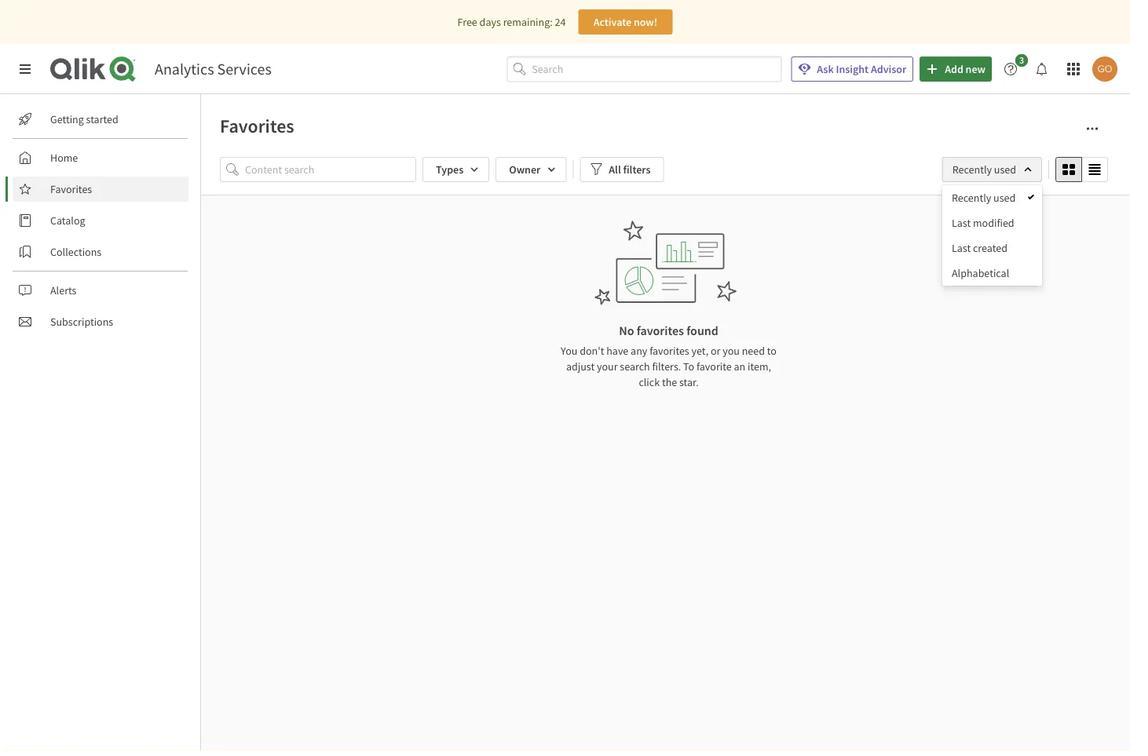 Task type: locate. For each thing, give the bounding box(es) containing it.
alerts link
[[13, 278, 189, 303]]

favorite
[[697, 360, 732, 374]]

favorites inside the navigation pane "element"
[[50, 182, 92, 196]]

0 vertical spatial last
[[952, 216, 971, 230]]

favorites down services
[[220, 114, 294, 137]]

activate
[[594, 15, 632, 29]]

recently used option
[[943, 185, 1042, 211]]

1 used from the top
[[994, 163, 1016, 177]]

home link
[[13, 145, 189, 170]]

started
[[86, 112, 118, 126]]

yet,
[[692, 344, 709, 358]]

used
[[994, 163, 1016, 177], [994, 191, 1016, 205]]

last modified
[[952, 216, 1015, 230]]

any
[[631, 344, 648, 358]]

last left created
[[952, 241, 971, 255]]

recently up "last modified"
[[952, 191, 991, 205]]

recently used up recently used option on the right top
[[953, 163, 1016, 177]]

1 vertical spatial used
[[994, 191, 1016, 205]]

days
[[480, 15, 501, 29]]

used for recently used option on the right top
[[994, 191, 1016, 205]]

last created
[[952, 241, 1008, 255]]

favorites up catalog
[[50, 182, 92, 196]]

subscriptions
[[50, 315, 113, 329]]

analytics services element
[[155, 59, 272, 79]]

2 used from the top
[[994, 191, 1016, 205]]

recently up recently used option on the right top
[[953, 163, 992, 177]]

modified
[[973, 216, 1015, 230]]

used inside option
[[994, 191, 1016, 205]]

24
[[555, 15, 566, 29]]

2 last from the top
[[952, 241, 971, 255]]

0 vertical spatial recently used
[[953, 163, 1016, 177]]

getting
[[50, 112, 84, 126]]

activate now! link
[[578, 9, 673, 35]]

recently used for recently used option on the right top
[[952, 191, 1016, 205]]

recently
[[953, 163, 992, 177], [952, 191, 991, 205]]

2 recently used from the top
[[952, 191, 1016, 205]]

favorites up any
[[637, 323, 684, 339]]

recently used up "last modified"
[[952, 191, 1016, 205]]

favorites
[[637, 323, 684, 339], [650, 344, 689, 358]]

recently used
[[953, 163, 1016, 177], [952, 191, 1016, 205]]

0 vertical spatial recently
[[953, 163, 992, 177]]

Content search text field
[[245, 157, 416, 182]]

last created option
[[943, 236, 1042, 261]]

you
[[561, 344, 578, 358]]

search
[[620, 360, 650, 374]]

don't
[[580, 344, 604, 358]]

used up modified
[[994, 191, 1016, 205]]

services
[[217, 59, 272, 79]]

catalog link
[[13, 208, 189, 233]]

filters.
[[652, 360, 681, 374]]

0 vertical spatial used
[[994, 163, 1016, 177]]

last up last created in the top right of the page
[[952, 216, 971, 230]]

no
[[619, 323, 634, 339]]

2 recently from the top
[[952, 191, 991, 205]]

list box
[[943, 185, 1042, 286]]

insight
[[836, 62, 869, 76]]

1 vertical spatial last
[[952, 241, 971, 255]]

recently used inside option
[[952, 191, 1016, 205]]

1 horizontal spatial favorites
[[220, 114, 294, 137]]

used up recently used option on the right top
[[994, 163, 1016, 177]]

used inside field
[[994, 163, 1016, 177]]

analytics services
[[155, 59, 272, 79]]

home
[[50, 151, 78, 165]]

1 last from the top
[[952, 216, 971, 230]]

you
[[723, 344, 740, 358]]

recently used inside field
[[953, 163, 1016, 177]]

0 horizontal spatial favorites
[[50, 182, 92, 196]]

1 recently used from the top
[[953, 163, 1016, 177]]

last
[[952, 216, 971, 230], [952, 241, 971, 255]]

list box containing recently used
[[943, 185, 1042, 286]]

1 vertical spatial recently
[[952, 191, 991, 205]]

recently used for the recently used field
[[953, 163, 1016, 177]]

getting started
[[50, 112, 118, 126]]

favorites up filters. on the right of page
[[650, 344, 689, 358]]

ask insight advisor
[[817, 62, 907, 76]]

recently inside field
[[953, 163, 992, 177]]

1 vertical spatial recently used
[[952, 191, 1016, 205]]

list box inside filters region
[[943, 185, 1042, 286]]

remaining:
[[503, 15, 553, 29]]

favorites
[[220, 114, 294, 137], [50, 182, 92, 196]]

1 vertical spatial favorites
[[50, 182, 92, 196]]

navigation pane element
[[0, 101, 200, 341]]

recently inside option
[[952, 191, 991, 205]]

the
[[662, 375, 677, 390]]

1 vertical spatial favorites
[[650, 344, 689, 358]]

1 recently from the top
[[953, 163, 992, 177]]

ask insight advisor button
[[791, 57, 914, 82]]

adjust
[[566, 360, 595, 374]]

created
[[973, 241, 1008, 255]]



Task type: vqa. For each thing, say whether or not it's contained in the screenshot.
Last Modified option
yes



Task type: describe. For each thing, give the bounding box(es) containing it.
found
[[687, 323, 719, 339]]

star.
[[679, 375, 699, 390]]

to
[[767, 344, 777, 358]]

0 vertical spatial favorites
[[220, 114, 294, 137]]

free
[[458, 15, 477, 29]]

favorites link
[[13, 177, 189, 202]]

collections
[[50, 245, 101, 259]]

your
[[597, 360, 618, 374]]

now!
[[634, 15, 658, 29]]

last for last modified
[[952, 216, 971, 230]]

0 vertical spatial favorites
[[637, 323, 684, 339]]

advisor
[[871, 62, 907, 76]]

analytics
[[155, 59, 214, 79]]

item,
[[748, 360, 771, 374]]

recently for the recently used field
[[953, 163, 992, 177]]

last modified option
[[943, 211, 1042, 236]]

alerts
[[50, 284, 77, 298]]

free days remaining: 24
[[458, 15, 566, 29]]

used for the recently used field
[[994, 163, 1016, 177]]

getting started link
[[13, 107, 189, 132]]

searchbar element
[[507, 56, 782, 82]]

activate now!
[[594, 15, 658, 29]]

collections link
[[13, 240, 189, 265]]

ask
[[817, 62, 834, 76]]

close sidebar menu image
[[19, 63, 31, 75]]

click
[[639, 375, 660, 390]]

last for last created
[[952, 241, 971, 255]]

catalog
[[50, 214, 85, 228]]

alphabetical
[[952, 266, 1009, 280]]

an
[[734, 360, 746, 374]]

have
[[607, 344, 629, 358]]

switch view group
[[1056, 157, 1108, 182]]

no favorites found you don't have any favorites yet, or you need to adjust your search filters. to favorite an item, click the star.
[[561, 323, 777, 390]]

filters region
[[0, 0, 1130, 752]]

to
[[683, 360, 695, 374]]

Recently used field
[[942, 157, 1042, 182]]

Search text field
[[532, 56, 782, 82]]

subscriptions link
[[13, 309, 189, 335]]

or
[[711, 344, 721, 358]]

recently for recently used option on the right top
[[952, 191, 991, 205]]

need
[[742, 344, 765, 358]]

alphabetical option
[[943, 261, 1042, 286]]



